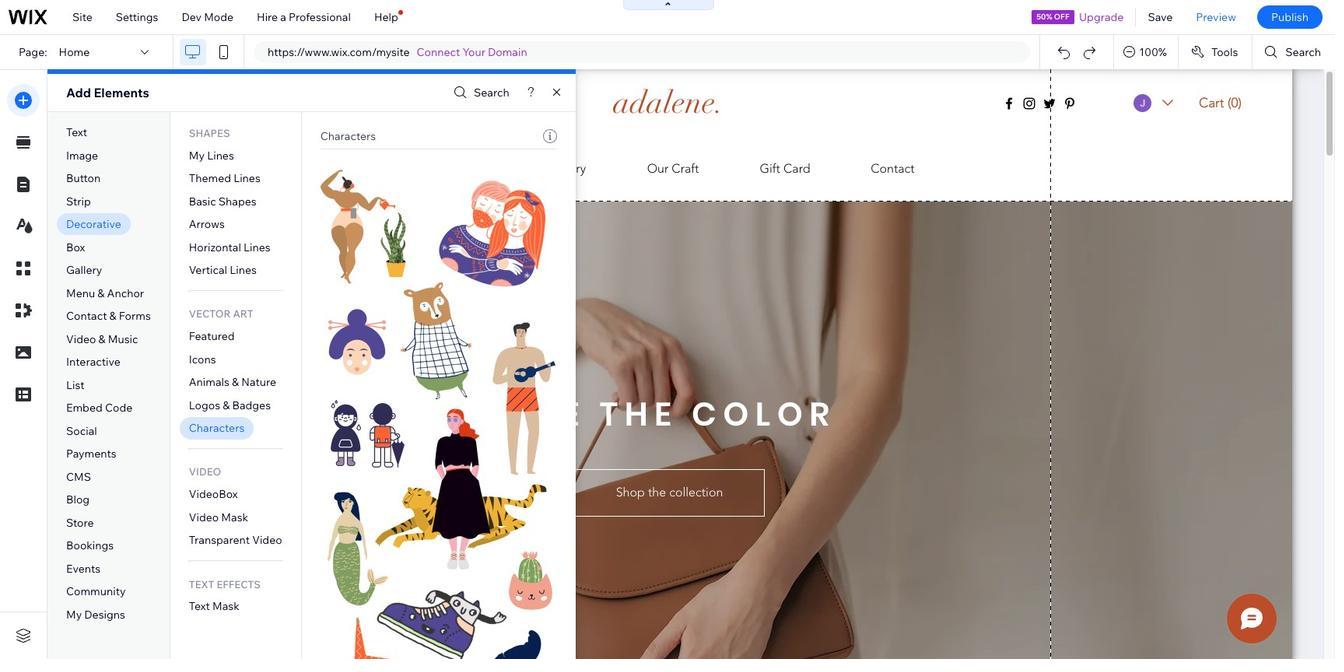 Task type: vqa. For each thing, say whether or not it's contained in the screenshot.
BOX
yes



Task type: locate. For each thing, give the bounding box(es) containing it.
& right menu
[[98, 286, 105, 300]]

1 vertical spatial my
[[66, 608, 82, 622]]

code
[[105, 401, 132, 415]]

store
[[66, 516, 94, 530]]

1 horizontal spatial search button
[[1253, 35, 1335, 69]]

lines up basic shapes
[[234, 171, 261, 185]]

text up image
[[66, 125, 87, 139]]

0 vertical spatial my
[[189, 148, 205, 162]]

save
[[1148, 10, 1173, 24]]

themed
[[189, 171, 231, 185]]

shapes up my lines
[[189, 127, 230, 139]]

search button down publish
[[1253, 35, 1335, 69]]

off
[[1054, 12, 1070, 22]]

1 vertical spatial text
[[189, 578, 214, 590]]

https://www.wix.com/mysite
[[268, 45, 410, 59]]

video right transparent
[[252, 533, 282, 547]]

text down text effects at the left bottom of the page
[[189, 600, 210, 614]]

text up "text mask"
[[189, 578, 214, 590]]

text for text effects
[[189, 578, 214, 590]]

0 horizontal spatial characters
[[189, 421, 245, 435]]

text effects
[[189, 578, 261, 590]]

lines up themed lines
[[207, 148, 234, 162]]

vector
[[189, 308, 231, 320]]

domain
[[488, 45, 527, 59]]

& right logos on the left bottom
[[223, 398, 230, 412]]

video for video mask
[[189, 510, 219, 524]]

shapes down themed lines
[[219, 194, 257, 208]]

blog
[[66, 493, 90, 507]]

vertical lines
[[189, 263, 257, 277]]

logos & badges
[[189, 398, 271, 412]]

video
[[66, 332, 96, 346], [189, 466, 221, 478], [189, 510, 219, 524], [252, 533, 282, 547]]

mask up transparent video
[[221, 510, 248, 524]]

mask
[[221, 510, 248, 524], [213, 600, 240, 614]]

vector art
[[189, 308, 253, 320]]

1 vertical spatial search
[[474, 86, 509, 100]]

upgrade
[[1079, 10, 1124, 24]]

https://www.wix.com/mysite connect your domain
[[268, 45, 527, 59]]

1 horizontal spatial my
[[189, 148, 205, 162]]

0 vertical spatial mask
[[221, 510, 248, 524]]

nature
[[241, 375, 276, 389]]

transparent
[[189, 533, 250, 547]]

0 horizontal spatial my
[[66, 608, 82, 622]]

anchor
[[107, 286, 144, 300]]

search button
[[1253, 35, 1335, 69], [450, 81, 509, 104]]

lines up vertical lines
[[244, 240, 271, 254]]

embed
[[66, 401, 103, 415]]

video up videobox
[[189, 466, 221, 478]]

badges
[[232, 398, 271, 412]]

&
[[98, 286, 105, 300], [109, 309, 116, 323], [99, 332, 106, 346], [232, 375, 239, 389], [223, 398, 230, 412]]

add elements
[[66, 85, 149, 100]]

text
[[66, 125, 87, 139], [189, 578, 214, 590], [189, 600, 210, 614]]

tools
[[1212, 45, 1238, 59]]

0 vertical spatial characters
[[320, 129, 376, 143]]

horizontal lines
[[189, 240, 271, 254]]

art
[[233, 308, 253, 320]]

elements
[[94, 85, 149, 100]]

video down contact
[[66, 332, 96, 346]]

professional
[[289, 10, 351, 24]]

effects
[[217, 578, 261, 590]]

strip
[[66, 194, 91, 208]]

2 vertical spatial text
[[189, 600, 210, 614]]

& left "forms"
[[109, 309, 116, 323]]

my left designs
[[66, 608, 82, 622]]

1 horizontal spatial characters
[[320, 129, 376, 143]]

publish button
[[1258, 5, 1323, 29]]

mask down text effects at the left bottom of the page
[[213, 600, 240, 614]]

& left nature
[[232, 375, 239, 389]]

0 horizontal spatial search button
[[450, 81, 509, 104]]

music
[[108, 332, 138, 346]]

video for video
[[189, 466, 221, 478]]

1 horizontal spatial search
[[1286, 45, 1321, 59]]

lines down horizontal lines
[[230, 263, 257, 277]]

video for video & music
[[66, 332, 96, 346]]

lines
[[207, 148, 234, 162], [234, 171, 261, 185], [244, 240, 271, 254], [230, 263, 257, 277]]

events
[[66, 562, 101, 576]]

text mask
[[189, 600, 240, 614]]

list
[[66, 378, 85, 392]]

0 vertical spatial text
[[66, 125, 87, 139]]

themed lines
[[189, 171, 261, 185]]

& for nature
[[232, 375, 239, 389]]

menu & anchor
[[66, 286, 144, 300]]

save button
[[1137, 0, 1185, 34]]

& for badges
[[223, 398, 230, 412]]

vertical
[[189, 263, 227, 277]]

video & music
[[66, 332, 138, 346]]

mask for video mask
[[221, 510, 248, 524]]

& left the music
[[99, 332, 106, 346]]

interactive
[[66, 355, 121, 369]]

box
[[66, 240, 85, 254]]

text for text
[[66, 125, 87, 139]]

connect
[[417, 45, 460, 59]]

search
[[1286, 45, 1321, 59], [474, 86, 509, 100]]

& for anchor
[[98, 286, 105, 300]]

1 vertical spatial characters
[[189, 421, 245, 435]]

my up themed
[[189, 148, 205, 162]]

designs
[[84, 608, 125, 622]]

decorative
[[66, 217, 121, 231]]

hire
[[257, 10, 278, 24]]

image
[[66, 148, 98, 162]]

0 vertical spatial shapes
[[189, 127, 230, 139]]

my
[[189, 148, 205, 162], [66, 608, 82, 622]]

search down the publish 'button'
[[1286, 45, 1321, 59]]

1 vertical spatial mask
[[213, 600, 240, 614]]

my lines
[[189, 148, 234, 162]]

characters
[[320, 129, 376, 143], [189, 421, 245, 435]]

your
[[463, 45, 486, 59]]

site
[[72, 10, 92, 24]]

gallery
[[66, 263, 102, 277]]

shapes
[[189, 127, 230, 139], [219, 194, 257, 208]]

lines for themed lines
[[234, 171, 261, 185]]

videobox
[[189, 487, 238, 501]]

search down domain
[[474, 86, 509, 100]]

search button down 'your'
[[450, 81, 509, 104]]

video down videobox
[[189, 510, 219, 524]]



Task type: describe. For each thing, give the bounding box(es) containing it.
animals
[[189, 375, 230, 389]]

hire a professional
[[257, 10, 351, 24]]

menu
[[66, 286, 95, 300]]

arrows
[[189, 217, 225, 231]]

forms
[[119, 309, 151, 323]]

& for music
[[99, 332, 106, 346]]

publish
[[1272, 10, 1309, 24]]

transparent video
[[189, 533, 282, 547]]

home
[[59, 45, 90, 59]]

dev mode
[[182, 10, 234, 24]]

50% off
[[1037, 12, 1070, 22]]

settings
[[116, 10, 158, 24]]

featured
[[189, 329, 235, 343]]

community
[[66, 585, 126, 599]]

basic
[[189, 194, 216, 208]]

lines for vertical lines
[[230, 263, 257, 277]]

100%
[[1140, 45, 1167, 59]]

tools button
[[1179, 35, 1252, 69]]

dev
[[182, 10, 202, 24]]

payments
[[66, 447, 117, 461]]

text for text mask
[[189, 600, 210, 614]]

animals & nature
[[189, 375, 276, 389]]

help
[[374, 10, 398, 24]]

0 vertical spatial search button
[[1253, 35, 1335, 69]]

0 horizontal spatial search
[[474, 86, 509, 100]]

preview button
[[1185, 0, 1248, 34]]

embed code
[[66, 401, 132, 415]]

a
[[280, 10, 286, 24]]

lines for my lines
[[207, 148, 234, 162]]

contact
[[66, 309, 107, 323]]

bookings
[[66, 539, 114, 553]]

contact & forms
[[66, 309, 151, 323]]

my designs
[[66, 608, 125, 622]]

button
[[66, 171, 101, 185]]

my for my lines
[[189, 148, 205, 162]]

icons
[[189, 352, 216, 366]]

50%
[[1037, 12, 1053, 22]]

logos
[[189, 398, 220, 412]]

my for my designs
[[66, 608, 82, 622]]

0 vertical spatial search
[[1286, 45, 1321, 59]]

preview
[[1196, 10, 1237, 24]]

cms
[[66, 470, 91, 484]]

lines for horizontal lines
[[244, 240, 271, 254]]

1 vertical spatial search button
[[450, 81, 509, 104]]

100% button
[[1115, 35, 1178, 69]]

basic shapes
[[189, 194, 257, 208]]

horizontal
[[189, 240, 241, 254]]

1 vertical spatial shapes
[[219, 194, 257, 208]]

& for forms
[[109, 309, 116, 323]]

add
[[66, 85, 91, 100]]

video mask
[[189, 510, 248, 524]]

mask for text mask
[[213, 600, 240, 614]]

social
[[66, 424, 97, 438]]

mode
[[204, 10, 234, 24]]



